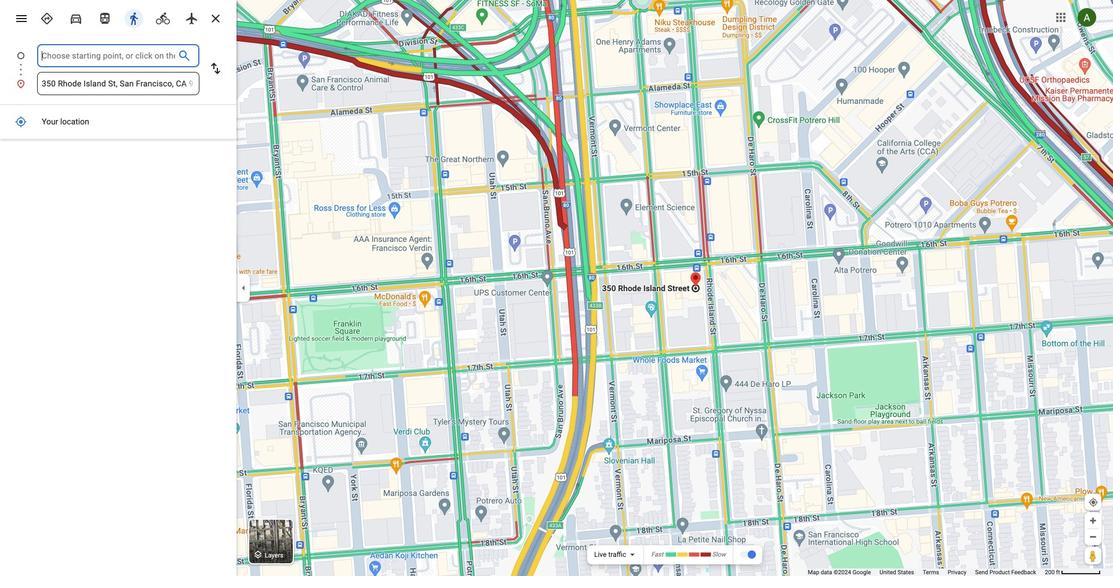 Task type: describe. For each thing, give the bounding box(es) containing it.
1 list item from the top
[[0, 44, 237, 81]]

none field choose starting point, or click on the map...
[[42, 44, 175, 67]]

show your location image
[[1089, 497, 1099, 508]]

none radio cycling
[[151, 7, 175, 28]]

Destination 350 Rhode Island St, San Francisco, CA 94103 field
[[42, 77, 195, 91]]

none radio best travel modes
[[35, 7, 59, 28]]

zoom in image
[[1090, 516, 1098, 525]]

transit image
[[98, 12, 112, 26]]

2 list item from the top
[[0, 72, 237, 95]]

cell inside google maps element
[[0, 113, 229, 131]]

none radio driving
[[64, 7, 88, 28]]

none field destination 350 rhode island st, san francisco, ca 94103
[[42, 72, 195, 95]]

best travel modes image
[[40, 12, 54, 26]]

list inside google maps element
[[0, 44, 237, 95]]

flights image
[[185, 12, 199, 26]]

 Show traffic  checkbox
[[740, 550, 757, 559]]



Task type: locate. For each thing, give the bounding box(es) containing it.
driving image
[[69, 12, 83, 26]]

1 horizontal spatial none radio
[[93, 7, 117, 28]]

3 none radio from the left
[[151, 7, 175, 28]]

none radio left transit option
[[64, 7, 88, 28]]

None radio
[[64, 7, 88, 28], [93, 7, 117, 28]]

zoom out image
[[1090, 533, 1098, 541]]

2 none radio from the left
[[122, 7, 146, 28]]

list item down choose starting point, or click on the map... field
[[0, 72, 237, 95]]

None field
[[42, 44, 175, 67], [42, 72, 195, 95]]

list
[[0, 44, 237, 95]]

cycling image
[[156, 12, 170, 26]]

none radio flights
[[180, 7, 204, 28]]

cell
[[0, 113, 229, 131]]

1 none radio from the left
[[64, 7, 88, 28]]

none field up destination 350 rhode island st, san francisco, ca 94103 field
[[42, 44, 175, 67]]

0 horizontal spatial none radio
[[64, 7, 88, 28]]

none radio left cycling radio
[[122, 7, 146, 28]]

none radio walking
[[122, 7, 146, 28]]

show street view coverage image
[[1086, 547, 1102, 565]]

none radio left driving option
[[35, 7, 59, 28]]

list item
[[0, 44, 237, 81], [0, 72, 237, 95]]

none field down choose starting point, or click on the map... field
[[42, 72, 195, 95]]

0 vertical spatial none field
[[42, 44, 175, 67]]

walking image
[[127, 12, 141, 26]]

none field inside list item
[[42, 44, 175, 67]]

2 none radio from the left
[[93, 7, 117, 28]]

None radio
[[35, 7, 59, 28], [122, 7, 146, 28], [151, 7, 175, 28], [180, 7, 204, 28]]

1 none radio from the left
[[35, 7, 59, 28]]

1 none field from the top
[[42, 44, 175, 67]]

none radio transit
[[93, 7, 117, 28]]

collapse side panel image
[[237, 282, 250, 294]]

2 none field from the top
[[42, 72, 195, 95]]

none radio right cycling radio
[[180, 7, 204, 28]]

list item down transit image
[[0, 44, 237, 81]]

4 none radio from the left
[[180, 7, 204, 28]]

1 vertical spatial none field
[[42, 72, 195, 95]]

google account: augustus odena  
(augustus@adept.ai) image
[[1079, 8, 1097, 27]]

option
[[595, 551, 627, 559]]

your location image
[[15, 116, 27, 128]]

none radio right driving option
[[93, 7, 117, 28]]

Choose starting point, or click on the map... field
[[42, 49, 175, 63]]

none radio right walking radio
[[151, 7, 175, 28]]

google maps element
[[0, 0, 1114, 576]]



Task type: vqa. For each thing, say whether or not it's contained in the screenshot.
Field
yes



